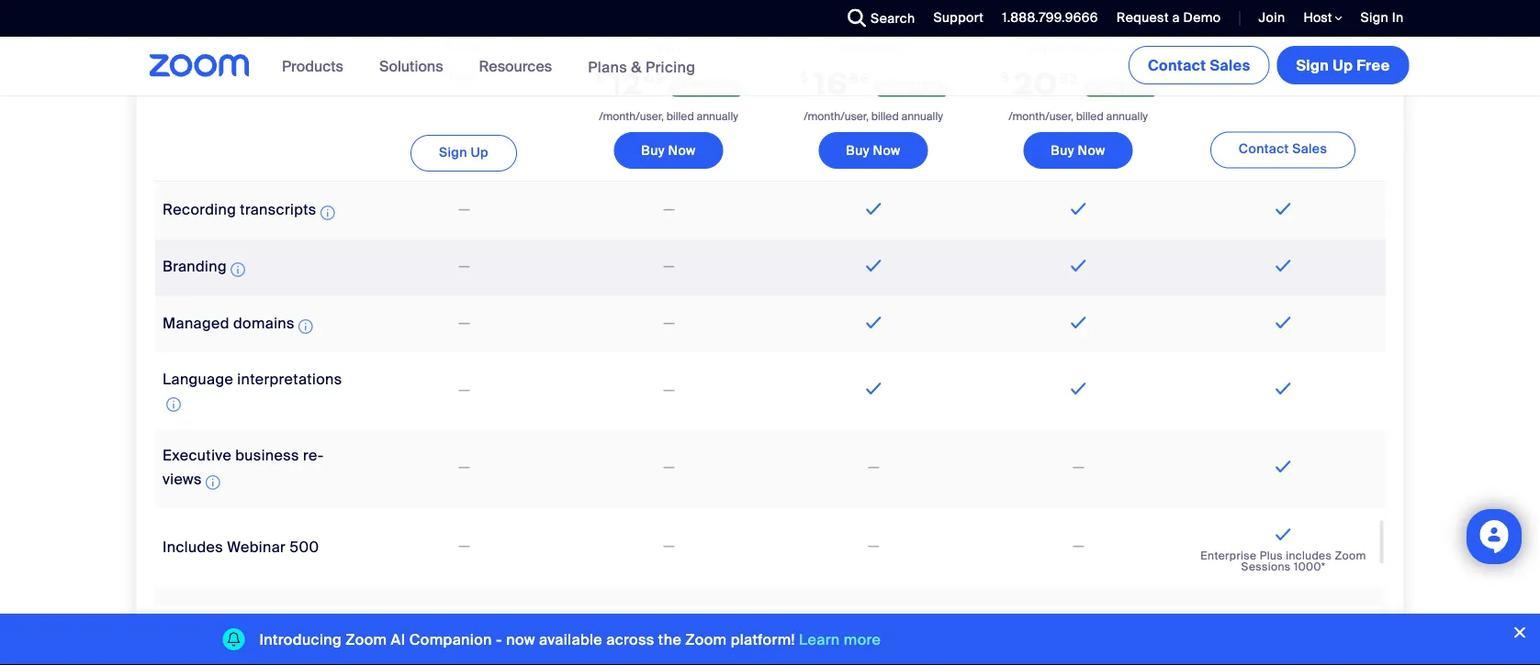 Task type: vqa. For each thing, say whether or not it's contained in the screenshot.
Join
yes



Task type: locate. For each thing, give the bounding box(es) containing it.
sign inside sign up free button
[[1296, 56, 1329, 75]]

3 buy now link from the left
[[1023, 132, 1133, 169]]

annually for 20
[[1106, 109, 1148, 123]]

buy now
[[641, 142, 696, 159], [846, 142, 901, 159], [1051, 142, 1105, 159]]

pro
[[656, 38, 681, 57]]

included image
[[1066, 198, 1090, 220], [861, 312, 885, 334], [1066, 312, 1090, 334], [1271, 312, 1295, 334], [861, 379, 885, 401], [1271, 379, 1295, 401]]

/month/user, for 20
[[1008, 109, 1073, 123]]

$ 16 66 save 16%
[[800, 63, 941, 103]]

/month/user, billed annually for 12
[[599, 109, 738, 123]]

/month/user, billed annually down $ 16 66 save 16%
[[804, 109, 943, 123]]

2 horizontal spatial sign
[[1361, 9, 1388, 26]]

/month/user, down "16"
[[804, 109, 869, 123]]

managed domains application
[[162, 314, 316, 338]]

1 save from the left
[[675, 80, 706, 97]]

$ 20 83 save 16%
[[1001, 63, 1150, 103]]

0 horizontal spatial up
[[471, 143, 488, 160]]

save inside $ 12 49 save 21%
[[675, 80, 706, 97]]

join link
[[1245, 0, 1290, 37], [1259, 9, 1285, 26]]

/month/user, down 12
[[599, 109, 664, 123]]

included image
[[861, 198, 885, 220], [1271, 198, 1295, 220], [861, 255, 885, 277], [1066, 255, 1090, 277], [1271, 255, 1295, 277], [1066, 379, 1090, 401], [1271, 456, 1295, 478], [1271, 524, 1295, 546], [1066, 603, 1090, 625]]

0 horizontal spatial /month/user, billed annually
[[599, 109, 738, 123]]

billed down $ 16 66 save 16%
[[871, 109, 899, 123]]

16% inside $ 16 66 save 16%
[[914, 80, 941, 97]]

business up 83
[[1028, 38, 1094, 57]]

1 horizontal spatial business
[[1028, 38, 1094, 57]]

1 16% from the left
[[914, 80, 941, 97]]

annually
[[697, 109, 738, 123], [901, 109, 943, 123], [1106, 109, 1148, 123]]

21%
[[709, 80, 736, 97]]

1 buy from the left
[[641, 142, 665, 159]]

host
[[1304, 9, 1335, 26]]

plus left includes on the right bottom of the page
[[1259, 549, 1282, 564]]

1 business from the left
[[841, 38, 906, 57]]

1 horizontal spatial sign
[[1296, 56, 1329, 75]]

solutions
[[379, 56, 443, 76]]

2 horizontal spatial buy now link
[[1023, 132, 1133, 169]]

1 horizontal spatial $
[[800, 69, 809, 86]]

$ left "16"
[[800, 69, 809, 86]]

2 buy from the left
[[846, 142, 869, 159]]

enterprise plus includes zoom sessions 1000*
[[1200, 549, 1366, 575]]

2 horizontal spatial /month/user, billed annually
[[1008, 109, 1148, 123]]

1 vertical spatial contact sales link
[[1210, 132, 1356, 169]]

0 vertical spatial sign
[[1361, 9, 1388, 26]]

$ 12 49 save 21%
[[596, 63, 736, 103]]

buy down $ 16 66 save 16%
[[846, 142, 869, 159]]

sign up free
[[1296, 56, 1390, 75]]

$
[[596, 69, 605, 86], [800, 69, 809, 86], [1001, 69, 1010, 86]]

cell
[[155, 126, 361, 183], [361, 126, 566, 183], [566, 126, 771, 183], [771, 126, 976, 183], [976, 126, 1180, 183], [1180, 126, 1385, 183]]

1 vertical spatial sign
[[1296, 56, 1329, 75]]

products button
[[282, 37, 352, 96]]

buy now link for 12
[[614, 132, 723, 169]]

2 buy now link from the left
[[819, 132, 928, 169]]

business
[[841, 38, 906, 57], [1028, 38, 1094, 57]]

free down basic
[[449, 69, 479, 86]]

1 vertical spatial sales
[[1292, 141, 1327, 157]]

0 horizontal spatial buy now link
[[614, 132, 723, 169]]

companion
[[409, 630, 492, 650]]

2 horizontal spatial save
[[1089, 80, 1120, 97]]

2 horizontal spatial annually
[[1106, 109, 1148, 123]]

up for sign up
[[471, 143, 488, 160]]

2 /month/user, billed annually from the left
[[804, 109, 943, 123]]

across
[[606, 630, 654, 650]]

1 horizontal spatial 16%
[[1123, 80, 1150, 97]]

save right 66
[[880, 80, 911, 97]]

0 horizontal spatial plus
[[1097, 38, 1128, 57]]

search button
[[834, 0, 920, 37]]

12
[[608, 63, 643, 103]]

4 cell from the left
[[771, 126, 976, 183]]

application containing 12
[[155, 27, 1385, 645]]

contact sales link
[[1129, 46, 1270, 84], [1210, 132, 1356, 169]]

$ inside $ 20 83 save 16%
[[1001, 69, 1010, 86]]

now
[[668, 142, 696, 159], [873, 142, 901, 159], [1078, 142, 1105, 159]]

sales inside meetings navigation
[[1210, 56, 1250, 75]]

plans & pricing
[[588, 57, 696, 76]]

3 /month/user, billed annually from the left
[[1008, 109, 1148, 123]]

not included image
[[455, 199, 473, 221], [660, 199, 677, 221], [455, 256, 473, 278], [660, 313, 677, 335], [660, 380, 677, 402], [660, 457, 677, 480], [864, 457, 882, 480], [1069, 457, 1087, 480], [455, 536, 473, 558], [864, 536, 882, 558], [455, 604, 473, 626], [1274, 604, 1292, 626]]

1 horizontal spatial buy
[[846, 142, 869, 159]]

plus for enterprise
[[1259, 549, 1282, 564]]

plus down request
[[1097, 38, 1128, 57]]

sales down demo
[[1210, 56, 1250, 75]]

up down host dropdown button
[[1333, 56, 1353, 75]]

business
[[235, 447, 299, 466]]

included image inside enterprise plus includes zoom sessions 1000* cell
[[1271, 524, 1295, 546]]

0 horizontal spatial buy now
[[641, 142, 696, 159]]

annually down $ 16 66 save 16%
[[901, 109, 943, 123]]

business down search button
[[841, 38, 906, 57]]

0 horizontal spatial billed
[[666, 109, 694, 123]]

3 /month/user, from the left
[[1008, 109, 1073, 123]]

sign up
[[439, 143, 488, 160]]

$ inside $ 12 49 save 21%
[[596, 69, 605, 86]]

1 buy now from the left
[[641, 142, 696, 159]]

0 vertical spatial enterprise
[[1246, 39, 1320, 58]]

billed down $ 20 83 save 16%
[[1076, 109, 1103, 123]]

1 horizontal spatial free
[[1357, 56, 1390, 75]]

request a demo link
[[1103, 0, 1225, 37], [1116, 9, 1221, 26]]

0 vertical spatial up
[[1333, 56, 1353, 75]]

1 horizontal spatial now
[[873, 142, 901, 159]]

0 horizontal spatial $
[[596, 69, 605, 86]]

1 billed from the left
[[666, 109, 694, 123]]

1 /month/user, billed annually from the left
[[599, 109, 738, 123]]

buy now for 12
[[641, 142, 696, 159]]

1 vertical spatial up
[[471, 143, 488, 160]]

sales
[[1210, 56, 1250, 75], [1292, 141, 1327, 157]]

2 horizontal spatial /month/user,
[[1008, 109, 1073, 123]]

sales down sign up free button
[[1292, 141, 1327, 157]]

sign in link
[[1347, 0, 1413, 37], [1361, 9, 1404, 26]]

enterprise down the join
[[1246, 39, 1320, 58]]

3 $ from the left
[[1001, 69, 1010, 86]]

1 cell from the left
[[155, 126, 361, 183]]

contact down meetings navigation
[[1239, 141, 1289, 157]]

16% right 83
[[1123, 80, 1150, 97]]

1 now from the left
[[668, 142, 696, 159]]

zoom right includes on the right bottom of the page
[[1334, 549, 1366, 564]]

1.888.799.9666 button
[[988, 0, 1103, 37], [1002, 9, 1098, 26]]

save inside $ 20 83 save 16%
[[1089, 80, 1120, 97]]

save for 16
[[880, 80, 911, 97]]

enterprise
[[1246, 39, 1320, 58], [1200, 549, 1256, 564]]

20
[[1013, 63, 1058, 103]]

now for 12
[[668, 142, 696, 159]]

learn
[[799, 630, 840, 650]]

enterprise plus includes zoom sessions 1000* cell
[[1180, 516, 1385, 581]]

zoom left 'ai'
[[346, 630, 387, 650]]

0 horizontal spatial sales
[[1210, 56, 1250, 75]]

2 now from the left
[[873, 142, 901, 159]]

billed down $ 12 49 save 21%
[[666, 109, 694, 123]]

views
[[162, 447, 323, 490]]

2 buy now from the left
[[846, 142, 901, 159]]

/month/user, billed annually
[[599, 109, 738, 123], [804, 109, 943, 123], [1008, 109, 1148, 123]]

2 16% from the left
[[1123, 80, 1150, 97]]

save inside $ 16 66 save 16%
[[880, 80, 911, 97]]

2 horizontal spatial buy
[[1051, 142, 1074, 159]]

sign up free button
[[1277, 46, 1409, 84]]

1 vertical spatial plus
[[1259, 549, 1282, 564]]

zoom right "the"
[[685, 630, 727, 650]]

up down product information navigation
[[471, 143, 488, 160]]

3 billed from the left
[[1076, 109, 1103, 123]]

buy now link for 16
[[819, 132, 928, 169]]

contact sales down meetings navigation
[[1239, 141, 1327, 157]]

sign
[[1361, 9, 1388, 26], [1296, 56, 1329, 75], [439, 143, 467, 160]]

16% inside $ 20 83 save 16%
[[1123, 80, 1150, 97]]

re
[[303, 447, 323, 466]]

contact sales down demo
[[1148, 56, 1250, 75]]

introducing zoom ai companion - now available across the zoom platform! learn more
[[259, 630, 881, 650]]

2 $ from the left
[[800, 69, 809, 86]]

save right 83
[[1089, 80, 1120, 97]]

1 horizontal spatial buy now
[[846, 142, 901, 159]]

plus
[[1097, 38, 1128, 57], [1259, 549, 1282, 564]]

2 horizontal spatial billed
[[1076, 109, 1103, 123]]

0 horizontal spatial /month/user,
[[599, 109, 664, 123]]

application
[[155, 27, 1385, 645]]

1 horizontal spatial billed
[[871, 109, 899, 123]]

buy now link down $ 20 83 save 16%
[[1023, 132, 1133, 169]]

up inside button
[[1333, 56, 1353, 75]]

5 cell from the left
[[976, 126, 1180, 183]]

basic
[[444, 36, 484, 55]]

banner
[[127, 37, 1413, 97]]

1 buy now link from the left
[[614, 132, 723, 169]]

now down $ 16 66 save 16%
[[873, 142, 901, 159]]

/month/user, billed annually down $ 20 83 save 16%
[[1008, 109, 1148, 123]]

1 horizontal spatial sales
[[1292, 141, 1327, 157]]

domains
[[233, 314, 294, 333]]

billed
[[666, 109, 694, 123], [871, 109, 899, 123], [1076, 109, 1103, 123]]

0 horizontal spatial contact
[[1148, 56, 1206, 75]]

buy now down $ 16 66 save 16%
[[846, 142, 901, 159]]

0 horizontal spatial business
[[841, 38, 906, 57]]

now down $ 20 83 save 16%
[[1078, 142, 1105, 159]]

buy down $ 12 49 save 21%
[[641, 142, 665, 159]]

$ left 20 on the top of the page
[[1001, 69, 1010, 86]]

demo
[[1183, 9, 1221, 26]]

0 horizontal spatial now
[[668, 142, 696, 159]]

16% right 66
[[914, 80, 941, 97]]

support link
[[920, 0, 988, 37], [933, 9, 984, 26]]

2 billed from the left
[[871, 109, 899, 123]]

2 business from the left
[[1028, 38, 1094, 57]]

1 vertical spatial contact
[[1239, 141, 1289, 157]]

buy now link down $ 16 66 save 16%
[[819, 132, 928, 169]]

contact
[[1148, 56, 1206, 75], [1239, 141, 1289, 157]]

1 horizontal spatial annually
[[901, 109, 943, 123]]

2 horizontal spatial buy now
[[1051, 142, 1105, 159]]

buy
[[641, 142, 665, 159], [846, 142, 869, 159], [1051, 142, 1074, 159]]

managed domains image
[[298, 316, 313, 338]]

enterprise left includes on the right bottom of the page
[[1200, 549, 1256, 564]]

1 vertical spatial enterprise
[[1200, 549, 1256, 564]]

sign in
[[1361, 9, 1404, 26]]

save for 12
[[675, 80, 706, 97]]

language interpretations application
[[162, 370, 342, 416]]

16% for 16
[[914, 80, 941, 97]]

up
[[1333, 56, 1353, 75], [471, 143, 488, 160]]

buy now for 16
[[846, 142, 901, 159]]

learn more link
[[799, 630, 881, 650]]

branding application
[[162, 257, 248, 281]]

1 horizontal spatial /month/user,
[[804, 109, 869, 123]]

$ left 12
[[596, 69, 605, 86]]

buy now link for 20
[[1023, 132, 1133, 169]]

1 horizontal spatial plus
[[1259, 549, 1282, 564]]

0 vertical spatial plus
[[1097, 38, 1128, 57]]

16%
[[914, 80, 941, 97], [1123, 80, 1150, 97]]

not included image
[[660, 256, 677, 278], [455, 313, 473, 335], [455, 380, 473, 402], [455, 457, 473, 480], [660, 536, 677, 558], [1069, 536, 1087, 558], [660, 604, 677, 626], [864, 604, 882, 626]]

join link left host
[[1245, 0, 1290, 37]]

zoom
[[1334, 549, 1366, 564], [346, 630, 387, 650], [685, 630, 727, 650]]

0 vertical spatial contact sales
[[1148, 56, 1250, 75]]

3 buy now from the left
[[1051, 142, 1105, 159]]

buy down $ 20 83 save 16%
[[1051, 142, 1074, 159]]

1 horizontal spatial zoom
[[685, 630, 727, 650]]

0 vertical spatial sales
[[1210, 56, 1250, 75]]

0 vertical spatial contact sales link
[[1129, 46, 1270, 84]]

now for 16
[[873, 142, 901, 159]]

1 horizontal spatial up
[[1333, 56, 1353, 75]]

contact sales link down meetings navigation
[[1210, 132, 1356, 169]]

business for business plus
[[1028, 38, 1094, 57]]

/month/user, down 20 on the top of the page
[[1008, 109, 1073, 123]]

2 annually from the left
[[901, 109, 943, 123]]

more
[[844, 630, 881, 650]]

2 cell from the left
[[361, 126, 566, 183]]

includes
[[162, 538, 223, 557]]

2 horizontal spatial zoom
[[1334, 549, 1366, 564]]

contact sales link inside meetings navigation
[[1129, 46, 1270, 84]]

2 horizontal spatial $
[[1001, 69, 1010, 86]]

3 now from the left
[[1078, 142, 1105, 159]]

/month/user,
[[599, 109, 664, 123], [804, 109, 869, 123], [1008, 109, 1073, 123]]

3 buy from the left
[[1051, 142, 1074, 159]]

1 /month/user, from the left
[[599, 109, 664, 123]]

1 horizontal spatial save
[[880, 80, 911, 97]]

0 horizontal spatial sign
[[439, 143, 467, 160]]

0 horizontal spatial save
[[675, 80, 706, 97]]

sign for sign up
[[439, 143, 467, 160]]

3 save from the left
[[1089, 80, 1120, 97]]

2 save from the left
[[880, 80, 911, 97]]

3 annually from the left
[[1106, 109, 1148, 123]]

16
[[812, 63, 848, 103]]

up inside application
[[471, 143, 488, 160]]

platform!
[[731, 630, 795, 650]]

free down sign in
[[1357, 56, 1390, 75]]

0 horizontal spatial annually
[[697, 109, 738, 123]]

enterprise inside enterprise plus includes zoom sessions 1000*
[[1200, 549, 1256, 564]]

plus inside enterprise plus includes zoom sessions 1000*
[[1259, 549, 1282, 564]]

1 horizontal spatial /month/user, billed annually
[[804, 109, 943, 123]]

buy now down $ 12 49 save 21%
[[641, 142, 696, 159]]

$ inside $ 16 66 save 16%
[[800, 69, 809, 86]]

annually down 21%
[[697, 109, 738, 123]]

billed for 12
[[666, 109, 694, 123]]

join link up meetings navigation
[[1259, 9, 1285, 26]]

buy now link
[[614, 132, 723, 169], [819, 132, 928, 169], [1023, 132, 1133, 169]]

/month/user, for 16
[[804, 109, 869, 123]]

resources
[[479, 56, 552, 76]]

save down pricing
[[675, 80, 706, 97]]

contact down "a"
[[1148, 56, 1206, 75]]

buy now down $ 20 83 save 16%
[[1051, 142, 1105, 159]]

save for 20
[[1089, 80, 1120, 97]]

executive business reviews image
[[205, 472, 220, 495]]

1 horizontal spatial buy now link
[[819, 132, 928, 169]]

comparison
[[724, 630, 801, 647]]

managed
[[162, 314, 229, 333]]

1 annually from the left
[[697, 109, 738, 123]]

1 $ from the left
[[596, 69, 605, 86]]

up for sign up free
[[1333, 56, 1353, 75]]

/month/user, billed annually down $ 12 49 save 21%
[[599, 109, 738, 123]]

0 horizontal spatial 16%
[[914, 80, 941, 97]]

2 /month/user, from the left
[[804, 109, 869, 123]]

save
[[675, 80, 706, 97], [880, 80, 911, 97], [1089, 80, 1120, 97]]

2 horizontal spatial now
[[1078, 142, 1105, 159]]

annually down $ 20 83 save 16%
[[1106, 109, 1148, 123]]

2 vertical spatial sign
[[439, 143, 467, 160]]

now down $ 12 49 save 21%
[[668, 142, 696, 159]]

annually for 16
[[901, 109, 943, 123]]

now for 20
[[1078, 142, 1105, 159]]

plans & pricing link
[[588, 57, 696, 76], [588, 57, 696, 76]]

buy now link down $ 12 49 save 21%
[[614, 132, 723, 169]]

0 vertical spatial contact
[[1148, 56, 1206, 75]]

contact sales link down demo
[[1129, 46, 1270, 84]]

sign inside sign up link
[[439, 143, 467, 160]]

plus for business
[[1097, 38, 1128, 57]]

free
[[1357, 56, 1390, 75], [449, 69, 479, 86]]

0 horizontal spatial buy
[[641, 142, 665, 159]]



Task type: describe. For each thing, give the bounding box(es) containing it.
support
[[933, 9, 984, 26]]

3 cell from the left
[[566, 126, 771, 183]]

plans
[[588, 57, 627, 76]]

contact sales inside meetings navigation
[[1148, 56, 1250, 75]]

buy for 16
[[846, 142, 869, 159]]

products
[[282, 56, 343, 76]]

managed domains
[[162, 314, 294, 333]]

free inside button
[[1357, 56, 1390, 75]]

meetings navigation
[[1125, 37, 1413, 88]]

/month/user, for 12
[[599, 109, 664, 123]]

includes
[[1285, 549, 1331, 564]]

enterprise for enterprise
[[1246, 39, 1320, 58]]

webinar
[[227, 538, 285, 557]]

$ for 16
[[800, 69, 809, 86]]

solutions button
[[379, 37, 451, 96]]

banner containing contact sales
[[127, 37, 1413, 97]]

16% for 20
[[1123, 80, 1150, 97]]

language
[[162, 370, 233, 389]]

close
[[684, 630, 720, 647]]

language interpretations image
[[166, 394, 180, 416]]

zoom inside enterprise plus includes zoom sessions 1000*
[[1334, 549, 1366, 564]]

sessions
[[1241, 560, 1290, 575]]

49
[[645, 69, 664, 87]]

search
[[871, 10, 915, 27]]

executive
[[162, 447, 231, 466]]

$ for 20
[[1001, 69, 1010, 86]]

-
[[496, 630, 502, 650]]

recording transcripts application
[[162, 200, 338, 224]]

contact inside meetings navigation
[[1148, 56, 1206, 75]]

billed for 20
[[1076, 109, 1103, 123]]

66
[[850, 69, 870, 87]]

request
[[1116, 9, 1169, 26]]

sign for sign up free
[[1296, 56, 1329, 75]]

available
[[539, 630, 602, 650]]

branding
[[162, 257, 226, 276]]

recording transcripts
[[162, 200, 316, 220]]

0 horizontal spatial free
[[449, 69, 479, 86]]

83
[[1059, 69, 1078, 87]]

annually for 12
[[697, 109, 738, 123]]

billed for 16
[[871, 109, 899, 123]]

/month/user, billed annually for 16
[[804, 109, 943, 123]]

product information navigation
[[268, 37, 709, 97]]

/month/user, billed annually for 20
[[1008, 109, 1148, 123]]

recording transcripts image
[[320, 202, 334, 224]]

pricing
[[646, 57, 696, 76]]

buy for 12
[[641, 142, 665, 159]]

the
[[658, 630, 682, 650]]

now
[[506, 630, 535, 650]]

sign up link
[[411, 135, 517, 171]]

includes webinar 500
[[162, 538, 319, 557]]

6 cell from the left
[[1180, 126, 1385, 183]]

a
[[1172, 9, 1180, 26]]

business plus
[[1028, 38, 1128, 57]]

buy now for 20
[[1051, 142, 1105, 159]]

enterprise for enterprise plus includes zoom sessions 1000*
[[1200, 549, 1256, 564]]

chart
[[804, 630, 839, 647]]

executive business re views
[[162, 447, 323, 490]]

1 horizontal spatial contact
[[1239, 141, 1289, 157]]

host button
[[1304, 9, 1342, 27]]

request a demo
[[1116, 9, 1221, 26]]

zoom logo image
[[149, 54, 250, 77]]

in
[[1392, 9, 1404, 26]]

1000*
[[1293, 560, 1325, 575]]

buy for 20
[[1051, 142, 1074, 159]]

0 horizontal spatial zoom
[[346, 630, 387, 650]]

business for business
[[841, 38, 906, 57]]

join
[[1259, 9, 1285, 26]]

language interpretations
[[162, 370, 342, 389]]

branding image
[[230, 259, 245, 281]]

close comparison chart
[[684, 630, 843, 647]]

introducing
[[259, 630, 342, 650]]

sign for sign in
[[1361, 9, 1388, 26]]

ai
[[391, 630, 405, 650]]

1 vertical spatial contact sales
[[1239, 141, 1327, 157]]

1.888.799.9666
[[1002, 9, 1098, 26]]

&
[[631, 57, 642, 76]]

transcripts
[[240, 200, 316, 220]]

500
[[289, 538, 319, 557]]

interpretations
[[237, 370, 342, 389]]

$ for 12
[[596, 69, 605, 86]]

executive business re views application
[[162, 447, 323, 495]]

recording
[[162, 200, 236, 220]]

resources button
[[479, 37, 560, 96]]



